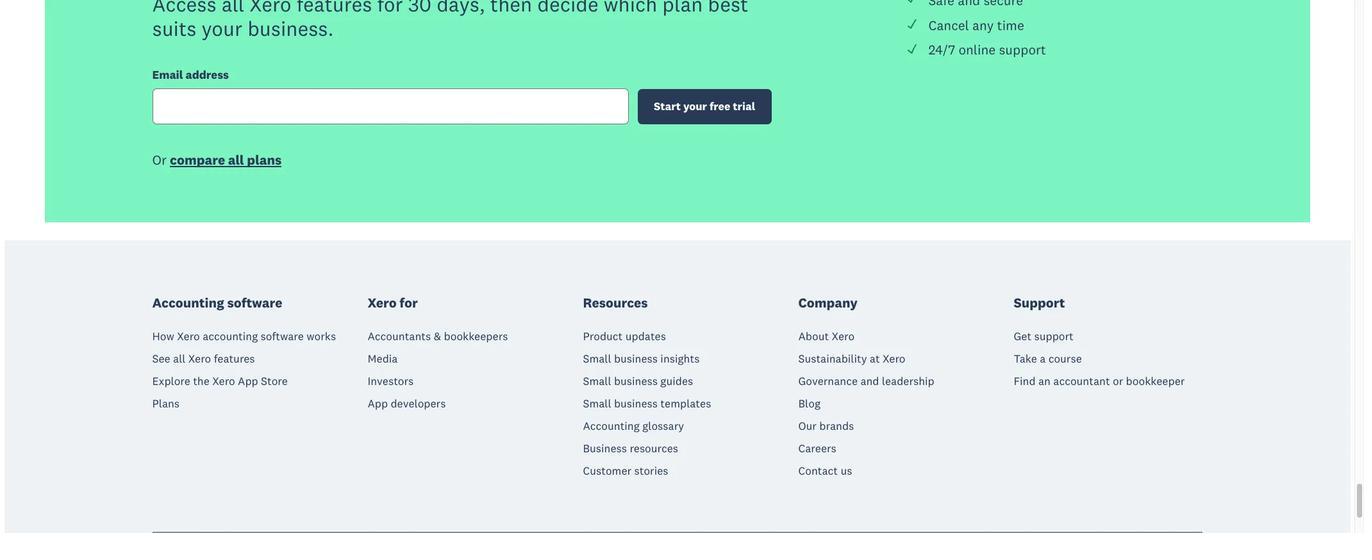 Task type: describe. For each thing, give the bounding box(es) containing it.
our brands
[[798, 419, 854, 433]]

support
[[1014, 294, 1065, 312]]

business resources
[[583, 441, 678, 455]]

media link
[[368, 352, 398, 366]]

get support
[[1014, 329, 1074, 343]]

explore
[[152, 374, 190, 388]]

works
[[307, 329, 336, 343]]

take
[[1014, 352, 1037, 366]]

small business templates
[[583, 396, 711, 411]]

an
[[1038, 374, 1051, 388]]

templates
[[660, 396, 711, 411]]

product updates link
[[583, 329, 666, 343]]

customer stories link
[[583, 464, 668, 478]]

careers link
[[798, 441, 836, 455]]

accounting glossary link
[[583, 419, 684, 433]]

all for see
[[173, 352, 185, 366]]

or
[[1113, 374, 1123, 388]]

accounting glossary
[[583, 419, 684, 433]]

small business templates link
[[583, 396, 711, 411]]

take a course
[[1014, 352, 1082, 366]]

plans
[[247, 151, 282, 169]]

how xero accounting software works link
[[152, 329, 336, 343]]

24/7
[[928, 41, 955, 59]]

media
[[368, 352, 398, 366]]

explore the xero app store
[[152, 374, 288, 388]]

decide
[[537, 0, 599, 16]]

get support link
[[1014, 329, 1074, 343]]

how
[[152, 329, 174, 343]]

1 included image from the top
[[906, 0, 918, 5]]

address
[[186, 67, 229, 82]]

access all xero features for 30 days, then decide which plan best suits your business.
[[152, 0, 748, 41]]

small business guides
[[583, 374, 693, 388]]

your inside button
[[683, 99, 707, 113]]

take a course link
[[1014, 352, 1082, 366]]

0 vertical spatial support
[[999, 41, 1046, 59]]

1 vertical spatial support
[[1034, 329, 1074, 343]]

1 vertical spatial app
[[368, 396, 388, 411]]

business.
[[248, 16, 334, 41]]

accounting software
[[152, 294, 282, 312]]

a
[[1040, 352, 1046, 366]]

&
[[434, 329, 441, 343]]

features for access
[[297, 0, 372, 16]]

glossary
[[642, 419, 684, 433]]

at
[[870, 352, 880, 366]]

plans
[[152, 396, 180, 411]]

best
[[708, 0, 748, 16]]

resources
[[583, 294, 648, 312]]

guides
[[660, 374, 693, 388]]

course
[[1048, 352, 1082, 366]]

days,
[[437, 0, 485, 16]]

0 vertical spatial app
[[238, 374, 258, 388]]

small for small business guides
[[583, 374, 611, 388]]

about xero
[[798, 329, 854, 343]]

small for small business insights
[[583, 352, 611, 366]]

and
[[860, 374, 879, 388]]

accounting for accounting glossary
[[583, 419, 640, 433]]

find
[[1014, 374, 1036, 388]]

suits
[[152, 16, 196, 41]]

any
[[972, 16, 994, 34]]

about xero link
[[798, 329, 854, 343]]

sustainability at xero link
[[798, 352, 905, 366]]

about
[[798, 329, 829, 343]]

xero inside access all xero features for 30 days, then decide which plan best suits your business.
[[250, 0, 291, 16]]

app developers
[[368, 396, 446, 411]]

all for access
[[222, 0, 244, 16]]

updates
[[625, 329, 666, 343]]

customer stories
[[583, 464, 668, 478]]

sustainability
[[798, 352, 867, 366]]

24/7 online support
[[928, 41, 1046, 59]]

start
[[654, 99, 681, 113]]

compare all plans link
[[170, 151, 282, 172]]

cancel any time
[[928, 16, 1024, 34]]

bookkeeper
[[1126, 374, 1185, 388]]

see all xero features link
[[152, 352, 255, 366]]

access
[[152, 0, 216, 16]]

then
[[490, 0, 532, 16]]

Email address text field
[[152, 88, 629, 124]]

your inside access all xero features for 30 days, then decide which plan best suits your business.
[[202, 16, 242, 41]]

xero for
[[368, 294, 418, 312]]

insights
[[660, 352, 700, 366]]

sustainability at xero
[[798, 352, 905, 366]]

our brands link
[[798, 419, 854, 433]]



Task type: locate. For each thing, give the bounding box(es) containing it.
governance and leadership link
[[798, 374, 934, 388]]

0 vertical spatial small
[[583, 352, 611, 366]]

the
[[193, 374, 210, 388]]

features for see
[[214, 352, 255, 366]]

product
[[583, 329, 623, 343]]

included image up included image
[[906, 0, 918, 5]]

online
[[959, 41, 996, 59]]

support down "time"
[[999, 41, 1046, 59]]

included image
[[906, 18, 918, 30]]

email address
[[152, 67, 229, 82]]

explore the xero app store link
[[152, 374, 288, 388]]

2 small from the top
[[583, 374, 611, 388]]

accountants & bookkeepers link
[[368, 329, 508, 343]]

for
[[377, 0, 403, 16], [400, 294, 418, 312]]

contact
[[798, 464, 838, 478]]

0 vertical spatial all
[[222, 0, 244, 16]]

2 business from the top
[[614, 374, 658, 388]]

0 horizontal spatial app
[[238, 374, 258, 388]]

developers
[[391, 396, 446, 411]]

email
[[152, 67, 183, 82]]

0 horizontal spatial accounting
[[152, 294, 224, 312]]

company
[[798, 294, 858, 312]]

1 vertical spatial your
[[683, 99, 707, 113]]

3 business from the top
[[614, 396, 658, 411]]

accountant
[[1053, 374, 1110, 388]]

accounting up business at the left
[[583, 419, 640, 433]]

stories
[[634, 464, 668, 478]]

how xero accounting software works
[[152, 329, 336, 343]]

1 vertical spatial business
[[614, 374, 658, 388]]

store
[[261, 374, 288, 388]]

compare
[[170, 151, 225, 169]]

blog
[[798, 396, 820, 411]]

for inside access all xero features for 30 days, then decide which plan best suits your business.
[[377, 0, 403, 16]]

all right access
[[222, 0, 244, 16]]

0 vertical spatial business
[[614, 352, 658, 366]]

leadership
[[882, 374, 934, 388]]

1 vertical spatial all
[[228, 151, 244, 169]]

small business insights link
[[583, 352, 700, 366]]

1 vertical spatial accounting
[[583, 419, 640, 433]]

2 vertical spatial business
[[614, 396, 658, 411]]

1 horizontal spatial app
[[368, 396, 388, 411]]

business
[[614, 352, 658, 366], [614, 374, 658, 388], [614, 396, 658, 411]]

us
[[841, 464, 852, 478]]

1 vertical spatial software
[[261, 329, 304, 343]]

software
[[227, 294, 282, 312], [261, 329, 304, 343]]

1 small from the top
[[583, 352, 611, 366]]

business for guides
[[614, 374, 658, 388]]

contact us
[[798, 464, 852, 478]]

business down small business guides link
[[614, 396, 658, 411]]

business down 'small business insights' link
[[614, 374, 658, 388]]

time
[[997, 16, 1024, 34]]

careers
[[798, 441, 836, 455]]

find an accountant or bookkeeper link
[[1014, 374, 1185, 388]]

your left free
[[683, 99, 707, 113]]

app down "investors" link
[[368, 396, 388, 411]]

support up take a course
[[1034, 329, 1074, 343]]

included image down included image
[[906, 43, 918, 55]]

brands
[[819, 419, 854, 433]]

business
[[583, 441, 627, 455]]

customer
[[583, 464, 631, 478]]

see all xero features
[[152, 352, 255, 366]]

small
[[583, 352, 611, 366], [583, 374, 611, 388], [583, 396, 611, 411]]

our
[[798, 419, 817, 433]]

2 vertical spatial small
[[583, 396, 611, 411]]

0 vertical spatial included image
[[906, 0, 918, 5]]

business for insights
[[614, 352, 658, 366]]

0 vertical spatial accounting
[[152, 294, 224, 312]]

accountants
[[368, 329, 431, 343]]

or compare all plans
[[152, 151, 282, 169]]

0 horizontal spatial features
[[214, 352, 255, 366]]

accounting for accounting software
[[152, 294, 224, 312]]

features inside access all xero features for 30 days, then decide which plan best suits your business.
[[297, 0, 372, 16]]

for up accountants
[[400, 294, 418, 312]]

accountants & bookkeepers
[[368, 329, 508, 343]]

accounting up the how
[[152, 294, 224, 312]]

plan
[[662, 0, 703, 16]]

xero
[[250, 0, 291, 16], [368, 294, 397, 312], [177, 329, 200, 343], [832, 329, 854, 343], [188, 352, 211, 366], [883, 352, 905, 366], [212, 374, 235, 388]]

software up how xero accounting software works link
[[227, 294, 282, 312]]

small for small business templates
[[583, 396, 611, 411]]

3 small from the top
[[583, 396, 611, 411]]

bookkeepers
[[444, 329, 508, 343]]

start your free trial button
[[638, 89, 771, 124]]

0 vertical spatial your
[[202, 16, 242, 41]]

1 horizontal spatial features
[[297, 0, 372, 16]]

0 vertical spatial features
[[297, 0, 372, 16]]

all right see
[[173, 352, 185, 366]]

accounting
[[203, 329, 258, 343]]

1 vertical spatial included image
[[906, 43, 918, 55]]

included image
[[906, 0, 918, 5], [906, 43, 918, 55]]

for left the 30
[[377, 0, 403, 16]]

0 vertical spatial software
[[227, 294, 282, 312]]

30
[[408, 0, 432, 16]]

see
[[152, 352, 170, 366]]

find an accountant or bookkeeper
[[1014, 374, 1185, 388]]

business for templates
[[614, 396, 658, 411]]

all inside access all xero features for 30 days, then decide which plan best suits your business.
[[222, 0, 244, 16]]

plans link
[[152, 396, 180, 411]]

0 vertical spatial for
[[377, 0, 403, 16]]

1 business from the top
[[614, 352, 658, 366]]

1 vertical spatial features
[[214, 352, 255, 366]]

your right the suits
[[202, 16, 242, 41]]

1 horizontal spatial accounting
[[583, 419, 640, 433]]

2 vertical spatial all
[[173, 352, 185, 366]]

start your free trial
[[654, 99, 755, 113]]

business up small business guides link
[[614, 352, 658, 366]]

investors
[[368, 374, 414, 388]]

resources
[[630, 441, 678, 455]]

features
[[297, 0, 372, 16], [214, 352, 255, 366]]

which
[[604, 0, 657, 16]]

software left the works
[[261, 329, 304, 343]]

1 vertical spatial for
[[400, 294, 418, 312]]

trial
[[733, 99, 755, 113]]

governance
[[798, 374, 858, 388]]

small business insights
[[583, 352, 700, 366]]

support
[[999, 41, 1046, 59], [1034, 329, 1074, 343]]

0 horizontal spatial your
[[202, 16, 242, 41]]

1 horizontal spatial your
[[683, 99, 707, 113]]

get
[[1014, 329, 1031, 343]]

app developers link
[[368, 396, 446, 411]]

product updates
[[583, 329, 666, 343]]

2 included image from the top
[[906, 43, 918, 55]]

app left 'store'
[[238, 374, 258, 388]]

or
[[152, 151, 167, 169]]

all left plans at the left top of the page
[[228, 151, 244, 169]]

1 vertical spatial small
[[583, 374, 611, 388]]

free
[[710, 99, 730, 113]]



Task type: vqa. For each thing, say whether or not it's contained in the screenshot.
Then
yes



